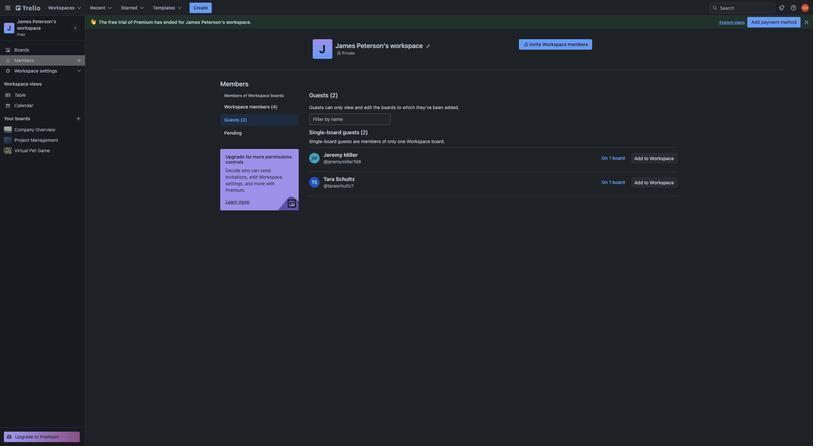 Task type: locate. For each thing, give the bounding box(es) containing it.
1 vertical spatial add to workspace link
[[632, 177, 678, 188]]

guests up "are"
[[343, 129, 360, 135]]

boards inside your boards with 3 items element
[[15, 116, 30, 121]]

1 vertical spatial members
[[220, 80, 249, 88]]

workspace
[[226, 19, 250, 25], [17, 25, 41, 31], [390, 42, 423, 49]]

1 vertical spatial upgrade
[[15, 434, 33, 440]]

more left with
[[254, 181, 265, 186]]

1 horizontal spatial can
[[325, 105, 333, 110]]

for
[[178, 19, 185, 25], [246, 154, 252, 160]]

2 vertical spatial add
[[635, 180, 643, 185]]

0 vertical spatial j
[[7, 24, 11, 32]]

project management link
[[14, 137, 81, 144]]

0 horizontal spatial (2)
[[241, 117, 247, 123]]

0 vertical spatial boards
[[271, 93, 284, 98]]

of right trial
[[128, 19, 133, 25]]

1 horizontal spatial of
[[243, 93, 247, 98]]

management
[[31, 137, 58, 143]]

2 on 1 board link from the top
[[598, 177, 629, 188]]

0 horizontal spatial edit
[[250, 174, 258, 180]]

james for james peterson's workspace
[[336, 42, 355, 49]]

views
[[29, 81, 42, 87]]

guests for (2)
[[224, 117, 239, 123]]

0 vertical spatial on
[[602, 155, 608, 161]]

0 horizontal spatial peterson's
[[33, 19, 56, 24]]

banner
[[85, 16, 813, 29]]

0 horizontal spatial boards
[[15, 116, 30, 121]]

only left view
[[334, 105, 343, 110]]

only inside single-board guests (2) single-board guests are members of only one workspace board.
[[388, 139, 397, 144]]

only left one
[[388, 139, 397, 144]]

recent button
[[86, 3, 116, 13]]

1 vertical spatial on 1 board
[[602, 179, 625, 185]]

1 for jeremy miller
[[609, 155, 611, 161]]

only
[[334, 105, 343, 110], [388, 139, 397, 144]]

james inside james peterson's workspace free
[[17, 19, 31, 24]]

2 single- from the top
[[309, 139, 324, 144]]

1 vertical spatial guests
[[309, 105, 324, 110]]

single-board guests (2) single-board guests are members of only one workspace board.
[[309, 129, 445, 144]]

2 horizontal spatial james
[[336, 42, 355, 49]]

0 horizontal spatial j
[[7, 24, 11, 32]]

members inside single-board guests (2) single-board guests are members of only one workspace board.
[[361, 139, 381, 144]]

jeremy
[[324, 152, 343, 158]]

0 horizontal spatial members
[[250, 104, 270, 110]]

0 horizontal spatial of
[[128, 19, 133, 25]]

2 vertical spatial workspace
[[390, 42, 423, 49]]

1 horizontal spatial premium
[[134, 19, 153, 25]]

on 1 board
[[602, 155, 625, 161], [602, 179, 625, 185]]

( 2 )
[[330, 92, 338, 99]]

1 vertical spatial for
[[246, 154, 252, 160]]

james up free
[[17, 19, 31, 24]]

add to workspace
[[635, 156, 674, 161], [635, 180, 674, 185]]

virtual pet game link
[[14, 147, 81, 154]]

2 horizontal spatial peterson's
[[357, 42, 389, 49]]

james down create button
[[186, 19, 200, 25]]

1 vertical spatial single-
[[309, 139, 324, 144]]

on for schultz
[[602, 179, 608, 185]]

1 vertical spatial premium
[[40, 434, 59, 440]]

@jeremymiller198
[[324, 159, 361, 164]]

1 horizontal spatial (2)
[[361, 129, 368, 135]]

settings,
[[226, 181, 244, 186]]

0 vertical spatial only
[[334, 105, 343, 110]]

.
[[250, 19, 252, 25]]

0 vertical spatial of
[[128, 19, 133, 25]]

upgrade
[[226, 154, 245, 160], [15, 434, 33, 440]]

the
[[99, 19, 107, 25]]

0 vertical spatial edit
[[364, 105, 372, 110]]

starred
[[121, 5, 137, 10]]

added.
[[445, 105, 459, 110]]

peterson's
[[33, 19, 56, 24], [201, 19, 225, 25], [357, 42, 389, 49]]

workspace inside single-board guests (2) single-board guests are members of only one workspace board.
[[407, 139, 430, 144]]

add to workspace link for miller
[[632, 153, 678, 163]]

1 vertical spatial 1
[[609, 179, 611, 185]]

2
[[332, 92, 336, 99]]

edit down who
[[250, 174, 258, 180]]

of up workspace members
[[243, 93, 247, 98]]

2 horizontal spatial of
[[382, 139, 386, 144]]

0 vertical spatial 1
[[609, 155, 611, 161]]

j button
[[313, 39, 332, 59]]

and right view
[[355, 105, 363, 110]]

2 on 1 board from the top
[[602, 179, 625, 185]]

for up who
[[246, 154, 252, 160]]

permissions
[[265, 154, 292, 160]]

ended
[[163, 19, 177, 25]]

guests
[[309, 92, 329, 99], [309, 105, 324, 110], [224, 117, 239, 123]]

of inside single-board guests (2) single-board guests are members of only one workspace board.
[[382, 139, 386, 144]]

(2) down workspace members
[[241, 117, 247, 123]]

boards right the the
[[381, 105, 396, 110]]

1 horizontal spatial edit
[[364, 105, 372, 110]]

2 on from the top
[[602, 179, 608, 185]]

1 vertical spatial boards
[[381, 105, 396, 110]]

on 1 board link
[[598, 153, 629, 163], [598, 177, 629, 188]]

with
[[266, 181, 275, 186]]

workspace for james peterson's workspace
[[390, 42, 423, 49]]

0 vertical spatial upgrade
[[226, 154, 245, 160]]

and
[[355, 105, 363, 110], [245, 181, 253, 186]]

0 horizontal spatial upgrade
[[15, 434, 33, 440]]

add for miller
[[635, 156, 643, 161]]

1 horizontal spatial for
[[246, 154, 252, 160]]

2 horizontal spatial workspace
[[390, 42, 423, 49]]

1 horizontal spatial boards
[[271, 93, 284, 98]]

0 vertical spatial members
[[14, 58, 34, 63]]

upgrade inside 'upgrade for more permissions controls decide who can send invitations, edit workspace settings, and more with premium.'
[[226, 154, 245, 160]]

0 vertical spatial for
[[178, 19, 185, 25]]

boards
[[14, 47, 29, 53]]

2 add to workspace from the top
[[635, 180, 674, 185]]

of left one
[[382, 139, 386, 144]]

0 vertical spatial members
[[568, 42, 588, 47]]

1 horizontal spatial j
[[319, 42, 326, 56]]

to
[[397, 105, 402, 110], [644, 156, 649, 161], [644, 180, 649, 185], [35, 434, 39, 440]]

add to workspace for schultz
[[635, 180, 674, 185]]

0 horizontal spatial and
[[245, 181, 253, 186]]

0 horizontal spatial for
[[178, 19, 185, 25]]

2 vertical spatial of
[[382, 139, 386, 144]]

been
[[433, 105, 444, 110]]

upgrade inside upgrade to premium link
[[15, 434, 33, 440]]

invite
[[530, 42, 542, 47]]

1 on 1 board link from the top
[[598, 153, 629, 163]]

create
[[194, 5, 208, 10]]

pet
[[29, 148, 36, 153]]

0 vertical spatial guests
[[309, 92, 329, 99]]

j left james peterson's workspace free at top left
[[7, 24, 11, 32]]

0 horizontal spatial only
[[334, 105, 343, 110]]

1 vertical spatial can
[[252, 168, 259, 173]]

members
[[568, 42, 588, 47], [250, 104, 270, 110], [361, 139, 381, 144]]

1 vertical spatial on 1 board link
[[598, 177, 629, 188]]

0 vertical spatial on 1 board link
[[598, 153, 629, 163]]

are
[[353, 139, 360, 144]]

2 horizontal spatial boards
[[381, 105, 396, 110]]

peterson's inside james peterson's workspace free
[[33, 19, 56, 24]]

2 horizontal spatial members
[[568, 42, 588, 47]]

1 vertical spatial of
[[243, 93, 247, 98]]

1 vertical spatial (2)
[[361, 129, 368, 135]]

0 vertical spatial on 1 board
[[602, 155, 625, 161]]

workspace inside james peterson's workspace free
[[17, 25, 41, 31]]

for right ended
[[178, 19, 185, 25]]

jeremy miller @jeremymiller198
[[324, 152, 361, 164]]

members up workspace members
[[224, 93, 242, 98]]

guests left view
[[309, 105, 324, 110]]

Filter by name text field
[[309, 113, 391, 125]]

0 vertical spatial add to workspace
[[635, 156, 674, 161]]

guests up pending
[[224, 117, 239, 123]]

1 vertical spatial j
[[319, 42, 326, 56]]

1 add to workspace link from the top
[[632, 153, 678, 163]]

more right learn
[[239, 199, 249, 205]]

add to workspace link for schultz
[[632, 177, 678, 188]]

guests
[[343, 129, 360, 135], [338, 139, 352, 144]]

workspace
[[543, 42, 567, 47], [14, 68, 38, 74], [4, 81, 28, 87], [248, 93, 270, 98], [224, 104, 248, 110], [407, 139, 430, 144], [650, 156, 674, 161], [259, 174, 282, 180], [650, 180, 674, 185]]

j inside j "link"
[[7, 24, 11, 32]]

0 horizontal spatial james
[[17, 19, 31, 24]]

2 vertical spatial more
[[239, 199, 249, 205]]

1 vertical spatial add to workspace
[[635, 180, 674, 185]]

on
[[602, 155, 608, 161], [602, 179, 608, 185]]

one
[[398, 139, 406, 144]]

0 vertical spatial single-
[[309, 129, 327, 135]]

workspaces
[[48, 5, 75, 10]]

on 1 board for jeremy miller
[[602, 155, 625, 161]]

1 1 from the top
[[609, 155, 611, 161]]

has
[[154, 19, 162, 25]]

add board image
[[76, 116, 81, 121]]

virtual pet game
[[14, 148, 50, 153]]

0 vertical spatial premium
[[134, 19, 153, 25]]

j left private
[[319, 42, 326, 56]]

of
[[128, 19, 133, 25], [243, 93, 247, 98], [382, 139, 386, 144]]

single-
[[309, 129, 327, 135], [309, 139, 324, 144]]

2 add to workspace link from the top
[[632, 177, 678, 188]]

0 horizontal spatial can
[[252, 168, 259, 173]]

(2) inside single-board guests (2) single-board guests are members of only one workspace board.
[[361, 129, 368, 135]]

your
[[4, 116, 14, 121]]

members of workspace boards
[[224, 93, 284, 98]]

more up the 'send'
[[253, 154, 264, 160]]

open information menu image
[[791, 5, 797, 11]]

primary element
[[0, 0, 813, 16]]

2 vertical spatial members
[[361, 139, 381, 144]]

1 vertical spatial workspace
[[17, 25, 41, 31]]

1 vertical spatial add
[[635, 156, 643, 161]]

2 vertical spatial boards
[[15, 116, 30, 121]]

and inside 'upgrade for more permissions controls decide who can send invitations, edit workspace settings, and more with premium.'
[[245, 181, 253, 186]]

1 horizontal spatial only
[[388, 139, 397, 144]]

1 vertical spatial on
[[602, 179, 608, 185]]

edit left the the
[[364, 105, 372, 110]]

upgrade for upgrade to premium
[[15, 434, 33, 440]]

0 vertical spatial (2)
[[241, 117, 247, 123]]

1 vertical spatial and
[[245, 181, 253, 186]]

0 vertical spatial workspace
[[226, 19, 250, 25]]

can down (
[[325, 105, 333, 110]]

on 1 board link for miller
[[598, 153, 629, 163]]

2 vertical spatial guests
[[224, 117, 239, 123]]

0 vertical spatial and
[[355, 105, 363, 110]]

j inside j button
[[319, 42, 326, 56]]

1 vertical spatial only
[[388, 139, 397, 144]]

create button
[[190, 3, 212, 13]]

workspace inside popup button
[[14, 68, 38, 74]]

members up "members of workspace boards"
[[220, 80, 249, 88]]

pending
[[224, 130, 242, 136]]

workspace inside button
[[543, 42, 567, 47]]

workspace inside 'upgrade for more permissions controls decide who can send invitations, edit workspace settings, and more with premium.'
[[259, 174, 282, 180]]

guests left (
[[309, 92, 329, 99]]

add to workspace link
[[632, 153, 678, 163], [632, 177, 678, 188]]

add
[[752, 19, 760, 25], [635, 156, 643, 161], [635, 180, 643, 185]]

j
[[7, 24, 11, 32], [319, 42, 326, 56]]

free
[[108, 19, 117, 25]]

0 vertical spatial add to workspace link
[[632, 153, 678, 163]]

templates
[[153, 5, 175, 10]]

guests left "are"
[[338, 139, 352, 144]]

1 horizontal spatial members
[[361, 139, 381, 144]]

boards up (4)
[[271, 93, 284, 98]]

miller
[[344, 152, 358, 158]]

0 horizontal spatial workspace
[[17, 25, 41, 31]]

(2) down filter by name text box
[[361, 129, 368, 135]]

1 on from the top
[[602, 155, 608, 161]]

1 horizontal spatial upgrade
[[226, 154, 245, 160]]

virtual
[[14, 148, 28, 153]]

0 vertical spatial add
[[752, 19, 760, 25]]

1 for tara schultz
[[609, 179, 611, 185]]

2 vertical spatial members
[[224, 93, 242, 98]]

james up private
[[336, 42, 355, 49]]

1 vertical spatial edit
[[250, 174, 258, 180]]

can right who
[[252, 168, 259, 173]]

members down "boards"
[[14, 58, 34, 63]]

upgrade for more permissions controls decide who can send invitations, edit workspace settings, and more with premium.
[[226, 154, 292, 193]]

private
[[342, 51, 355, 55]]

workspace for james peterson's workspace free
[[17, 25, 41, 31]]

2 1 from the top
[[609, 179, 611, 185]]

1 vertical spatial more
[[254, 181, 265, 186]]

boards
[[271, 93, 284, 98], [381, 105, 396, 110], [15, 116, 30, 121]]

project management
[[14, 137, 58, 143]]

Search field
[[718, 3, 775, 13]]

more inside button
[[239, 199, 249, 205]]

and down who
[[245, 181, 253, 186]]

boards up company
[[15, 116, 30, 121]]

1 on 1 board from the top
[[602, 155, 625, 161]]

1 add to workspace from the top
[[635, 156, 674, 161]]

tara
[[324, 176, 335, 182]]

learn
[[226, 199, 237, 205]]



Task type: describe. For each thing, give the bounding box(es) containing it.
controls
[[226, 159, 244, 165]]

table link
[[14, 92, 81, 98]]

company
[[14, 127, 34, 132]]

invite workspace members
[[530, 42, 588, 47]]

0 notifications image
[[778, 4, 786, 12]]

company overview
[[14, 127, 55, 132]]

1 horizontal spatial james
[[186, 19, 200, 25]]

decide
[[226, 168, 240, 173]]

search image
[[713, 5, 718, 10]]

1 horizontal spatial workspace
[[226, 19, 250, 25]]

which
[[403, 105, 415, 110]]

peterson's for james peterson's workspace free
[[33, 19, 56, 24]]

who
[[242, 168, 250, 173]]

)
[[336, 92, 338, 99]]

james peterson's workspace free
[[17, 19, 57, 37]]

plans
[[735, 20, 745, 25]]

1 vertical spatial members
[[250, 104, 270, 110]]

recent
[[90, 5, 105, 10]]

view
[[344, 105, 354, 110]]

add inside button
[[752, 19, 760, 25]]

add payment method button
[[748, 17, 801, 27]]

learn more button
[[226, 199, 249, 205]]

sm image
[[523, 41, 530, 48]]

company overview link
[[14, 127, 81, 133]]

0 horizontal spatial premium
[[40, 434, 59, 440]]

james peterson's workspace
[[336, 42, 423, 49]]

learn more
[[226, 199, 249, 205]]

workspace members
[[224, 104, 270, 110]]

tara schultz @taraschultz7
[[324, 176, 355, 189]]

1 vertical spatial guests
[[338, 139, 352, 144]]

guests for (
[[309, 92, 329, 99]]

(4)
[[271, 104, 278, 110]]

project
[[14, 137, 29, 143]]

christina overa (christinaovera) image
[[802, 4, 809, 12]]

templates button
[[149, 3, 186, 13]]

members inside invite workspace members button
[[568, 42, 588, 47]]

send
[[260, 168, 271, 173]]

workspace settings button
[[0, 66, 85, 76]]

1 horizontal spatial peterson's
[[201, 19, 225, 25]]

starred button
[[117, 3, 148, 13]]

1 horizontal spatial and
[[355, 105, 363, 110]]

trial
[[118, 19, 127, 25]]

the
[[373, 105, 380, 110]]

workspace views
[[4, 81, 42, 87]]

payment
[[761, 19, 780, 25]]

can inside 'upgrade for more permissions controls decide who can send invitations, edit workspace settings, and more with premium.'
[[252, 168, 259, 173]]

they've
[[416, 105, 432, 110]]

table
[[14, 92, 26, 98]]

👋
[[90, 19, 96, 25]]

on 1 board for tara schultz
[[602, 179, 625, 185]]

j for j "link"
[[7, 24, 11, 32]]

boards link
[[0, 45, 85, 55]]

your boards with 3 items element
[[4, 115, 66, 123]]

j link
[[4, 23, 14, 33]]

game
[[38, 148, 50, 153]]

james for james peterson's workspace free
[[17, 19, 31, 24]]

invitations,
[[226, 174, 248, 180]]

edit inside 'upgrade for more permissions controls decide who can send invitations, edit workspace settings, and more with premium.'
[[250, 174, 258, 180]]

explore
[[720, 20, 734, 25]]

pending link
[[220, 127, 299, 139]]

invite workspace members button
[[519, 39, 592, 50]]

free
[[17, 32, 25, 37]]

on for miller
[[602, 155, 608, 161]]

overview
[[36, 127, 55, 132]]

0 vertical spatial more
[[253, 154, 264, 160]]

0 vertical spatial guests
[[343, 129, 360, 135]]

add payment method
[[752, 19, 797, 25]]

workspace settings
[[14, 68, 57, 74]]

your boards
[[4, 116, 30, 121]]

james peterson's workspace link
[[17, 19, 57, 31]]

members link
[[0, 55, 85, 66]]

method
[[781, 19, 797, 25]]

banner containing 👋
[[85, 16, 813, 29]]

workspaces button
[[44, 3, 85, 13]]

explore plans button
[[720, 19, 745, 26]]

1 single- from the top
[[309, 129, 327, 135]]

settings
[[40, 68, 57, 74]]

board.
[[432, 139, 445, 144]]

@taraschultz7
[[324, 183, 354, 189]]

for inside 'upgrade for more permissions controls decide who can send invitations, edit workspace settings, and more with premium.'
[[246, 154, 252, 160]]

wave image
[[90, 19, 96, 25]]

add for schultz
[[635, 180, 643, 185]]

(
[[330, 92, 332, 99]]

upgrade for upgrade for more permissions controls decide who can send invitations, edit workspace settings, and more with premium.
[[226, 154, 245, 160]]

0 vertical spatial can
[[325, 105, 333, 110]]

j for j button
[[319, 42, 326, 56]]

👋 the free trial of premium has ended for james peterson's workspace .
[[90, 19, 252, 25]]

on 1 board link for schultz
[[598, 177, 629, 188]]

schultz
[[336, 176, 355, 182]]

back to home image
[[16, 3, 40, 13]]

peterson's for james peterson's workspace
[[357, 42, 389, 49]]

calendar
[[14, 103, 33, 108]]

workspace navigation collapse icon image
[[71, 24, 80, 33]]

guests can only view and edit the boards to which they've been added.
[[309, 105, 459, 110]]

upgrade to premium
[[15, 434, 59, 440]]

add to workspace for miller
[[635, 156, 674, 161]]

upgrade to premium link
[[4, 432, 80, 442]]

explore plans
[[720, 20, 745, 25]]



Task type: vqa. For each thing, say whether or not it's contained in the screenshot.
Project Management
yes



